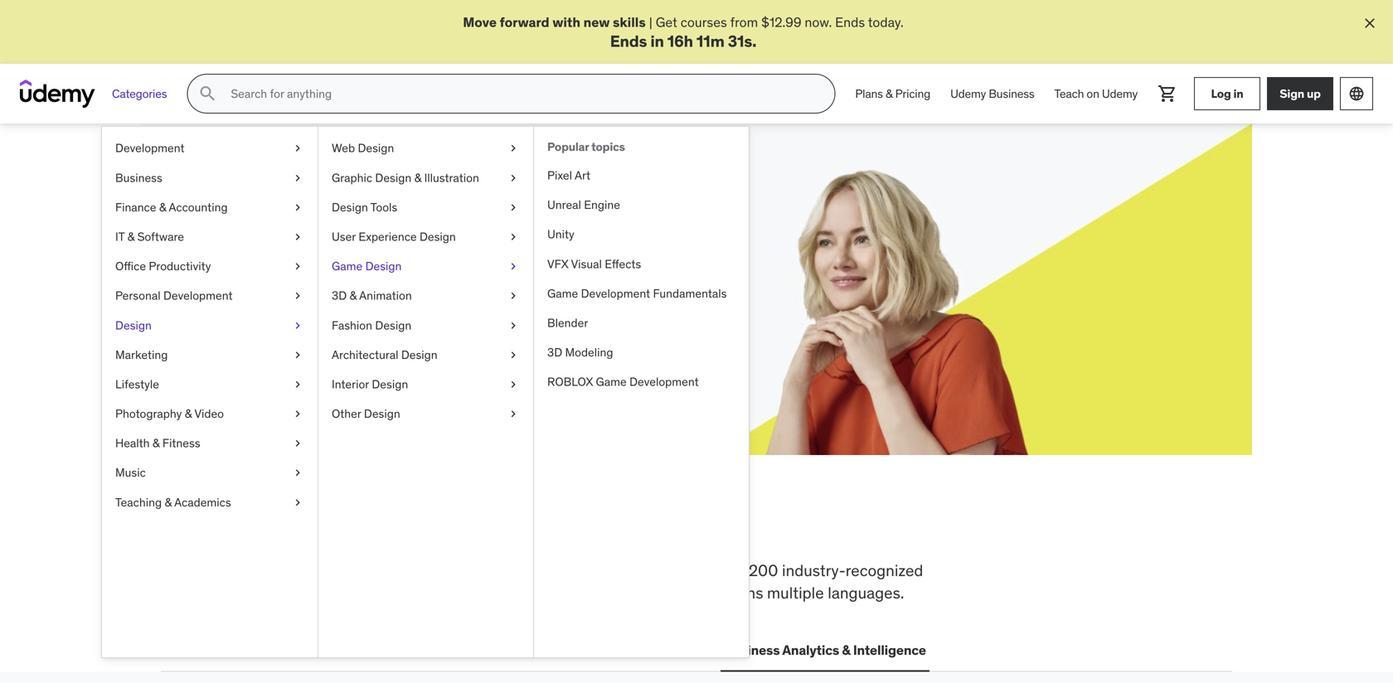 Task type: vqa. For each thing, say whether or not it's contained in the screenshot.
game design link
yes



Task type: locate. For each thing, give the bounding box(es) containing it.
illustration
[[424, 170, 479, 185]]

xsmall image left "interior"
[[291, 376, 304, 393]]

udemy image
[[20, 80, 95, 108]]

xsmall image for office productivity
[[291, 258, 304, 275]]

office
[[115, 259, 146, 274]]

design up tools
[[375, 170, 412, 185]]

design tools
[[332, 200, 397, 215]]

& right plans
[[886, 86, 893, 101]]

0 horizontal spatial web
[[164, 642, 192, 659]]

workplace
[[279, 561, 351, 581]]

1 horizontal spatial business
[[724, 642, 780, 659]]

languages.
[[828, 583, 904, 603]]

xsmall image for 3d & animation
[[507, 288, 520, 304]]

xsmall image inside lifestyle link
[[291, 376, 304, 393]]

& up fashion
[[350, 288, 357, 303]]

business
[[989, 86, 1035, 101], [115, 170, 162, 185], [724, 642, 780, 659]]

for inside covering critical workplace skills to technical topics, including prep content for over 200 industry-recognized certifications, our catalog supports well-rounded professional development and spans multiple languages.
[[692, 561, 711, 581]]

xsmall image inside finance & accounting link
[[291, 199, 304, 216]]

0 vertical spatial with
[[553, 14, 581, 31]]

for up potential
[[300, 196, 339, 230]]

science
[[536, 642, 586, 659]]

0 vertical spatial skills
[[613, 14, 646, 31]]

1 udemy from the left
[[950, 86, 986, 101]]

game down user
[[332, 259, 363, 274]]

& right health
[[153, 436, 160, 451]]

all
[[161, 506, 210, 549]]

1 vertical spatial web
[[164, 642, 192, 659]]

skills left |
[[613, 14, 646, 31]]

16h 11m 31s
[[667, 31, 752, 51]]

.
[[752, 31, 757, 51]]

0 vertical spatial your
[[344, 196, 404, 230]]

design for other
[[364, 406, 400, 421]]

0 vertical spatial business
[[989, 86, 1035, 101]]

productivity
[[149, 259, 211, 274]]

1 horizontal spatial for
[[435, 237, 451, 254]]

ends
[[296, 256, 325, 273]]

as left 'little'
[[454, 237, 467, 254]]

& for plans & pricing
[[886, 86, 893, 101]]

1 vertical spatial with
[[353, 237, 378, 254]]

potential
[[297, 237, 350, 254]]

0 horizontal spatial in
[[522, 506, 554, 549]]

& up office
[[127, 229, 135, 244]]

blender
[[547, 316, 588, 330]]

with left new on the left top of the page
[[553, 14, 581, 31]]

xsmall image inside teaching & academics link
[[291, 495, 304, 511]]

topics
[[591, 139, 625, 154]]

game design element
[[533, 127, 749, 658]]

spans
[[722, 583, 763, 603]]

design up graphic
[[358, 141, 394, 156]]

0 horizontal spatial it
[[115, 229, 125, 244]]

xsmall image for design tools
[[507, 199, 520, 216]]

data science
[[504, 642, 586, 659]]

in right log
[[1234, 86, 1244, 101]]

1 vertical spatial it
[[298, 642, 309, 659]]

xsmall image
[[291, 140, 304, 157], [507, 140, 520, 157], [291, 258, 304, 275], [507, 258, 520, 275], [507, 288, 520, 304], [291, 317, 304, 334], [507, 347, 520, 363], [291, 406, 304, 422], [507, 406, 520, 422], [291, 436, 304, 452], [291, 465, 304, 481], [291, 495, 304, 511]]

it for it & software
[[115, 229, 125, 244]]

with left a
[[353, 237, 378, 254]]

as right 'little'
[[500, 237, 514, 254]]

0 horizontal spatial for
[[300, 196, 339, 230]]

3d up fashion
[[332, 288, 347, 303]]

design for fashion
[[375, 318, 412, 333]]

in down |
[[650, 31, 664, 51]]

skills inside move forward with new skills | get courses from $12.99 now. ends today. ends in 16h 11m 31s .
[[613, 14, 646, 31]]

1 vertical spatial your
[[268, 237, 294, 254]]

development for game development fundamentals
[[581, 286, 650, 301]]

xsmall image for photography & video
[[291, 406, 304, 422]]

xsmall image inside architectural design link
[[507, 347, 520, 363]]

software
[[137, 229, 184, 244]]

it left certifications at bottom left
[[298, 642, 309, 659]]

design for graphic
[[375, 170, 412, 185]]

2 udemy from the left
[[1102, 86, 1138, 101]]

0 vertical spatial today.
[[868, 14, 904, 31]]

2 horizontal spatial business
[[989, 86, 1035, 101]]

game down modeling
[[596, 375, 627, 389]]

move
[[463, 14, 497, 31]]

art
[[575, 168, 591, 183]]

xsmall image inside music link
[[291, 465, 304, 481]]

0 vertical spatial in
[[650, 31, 664, 51]]

udemy right on
[[1102, 86, 1138, 101]]

xsmall image up skills
[[291, 170, 304, 186]]

2 vertical spatial in
[[522, 506, 554, 549]]

health & fitness
[[115, 436, 200, 451]]

1 vertical spatial in
[[1234, 86, 1244, 101]]

1 vertical spatial game
[[547, 286, 578, 301]]

1 horizontal spatial it
[[298, 642, 309, 659]]

xsmall image inside marketing link
[[291, 347, 304, 363]]

today. right now.
[[868, 14, 904, 31]]

2 vertical spatial for
[[692, 561, 711, 581]]

unreal
[[547, 197, 581, 212]]

development link
[[102, 134, 318, 163]]

& left video
[[185, 406, 192, 421]]

0 vertical spatial for
[[300, 196, 339, 230]]

design link
[[102, 311, 318, 340]]

xsmall image
[[291, 170, 304, 186], [507, 170, 520, 186], [291, 199, 304, 216], [507, 199, 520, 216], [291, 229, 304, 245], [507, 229, 520, 245], [291, 288, 304, 304], [507, 317, 520, 334], [291, 347, 304, 363], [291, 376, 304, 393], [507, 376, 520, 393]]

xsmall image for personal development
[[291, 288, 304, 304]]

0 vertical spatial web
[[332, 141, 355, 156]]

unity
[[547, 227, 575, 242]]

game down vfx
[[547, 286, 578, 301]]

categories
[[112, 86, 167, 101]]

and
[[692, 583, 718, 603]]

xsmall image left roblox
[[507, 376, 520, 393]]

xsmall image inside the design link
[[291, 317, 304, 334]]

teaching & academics
[[115, 495, 231, 510]]

web down certifications, on the left of page
[[164, 642, 192, 659]]

&
[[886, 86, 893, 101], [414, 170, 422, 185], [159, 200, 166, 215], [127, 229, 135, 244], [350, 288, 357, 303], [185, 406, 192, 421], [153, 436, 160, 451], [165, 495, 172, 510], [842, 642, 850, 659]]

business left teach
[[989, 86, 1035, 101]]

xsmall image for finance & accounting
[[291, 199, 304, 216]]

expand
[[221, 237, 265, 254]]

0 horizontal spatial game
[[332, 259, 363, 274]]

it certifications
[[298, 642, 396, 659]]

personal development
[[115, 288, 233, 303]]

fitness
[[162, 436, 200, 451]]

certifications,
[[161, 583, 256, 603]]

xsmall image inside game design 'link'
[[507, 258, 520, 275]]

1 horizontal spatial as
[[500, 237, 514, 254]]

xsmall image inside 'design tools' link
[[507, 199, 520, 216]]

udemy right "pricing"
[[950, 86, 986, 101]]

xsmall image for user experience design
[[507, 229, 520, 245]]

business up 'finance'
[[115, 170, 162, 185]]

vfx visual effects
[[547, 256, 641, 271]]

for right course
[[435, 237, 451, 254]]

development down "effects" on the top of page
[[581, 286, 650, 301]]

xsmall image inside it & software link
[[291, 229, 304, 245]]

pixel art link
[[534, 161, 749, 190]]

xsmall image inside the personal development link
[[291, 288, 304, 304]]

well-
[[409, 583, 443, 603]]

game design link
[[318, 252, 533, 281]]

xsmall image inside health & fitness link
[[291, 436, 304, 452]]

design down animation
[[375, 318, 412, 333]]

it up office
[[115, 229, 125, 244]]

0 vertical spatial it
[[115, 229, 125, 244]]

design down a
[[365, 259, 402, 274]]

2 vertical spatial skills
[[355, 561, 390, 581]]

in
[[650, 31, 664, 51], [1234, 86, 1244, 101], [522, 506, 554, 549]]

web up graphic
[[332, 141, 355, 156]]

business link
[[102, 163, 318, 193]]

xsmall image for web design
[[507, 140, 520, 157]]

design down architectural design
[[372, 377, 408, 392]]

covering
[[161, 561, 224, 581]]

business for business analytics & intelligence
[[724, 642, 780, 659]]

xsmall image inside 3d & animation link
[[507, 288, 520, 304]]

2 horizontal spatial for
[[692, 561, 711, 581]]

xsmall image right 'little'
[[507, 229, 520, 245]]

udemy business
[[950, 86, 1035, 101]]

0 horizontal spatial udemy
[[950, 86, 986, 101]]

2 as from the left
[[500, 237, 514, 254]]

vfx
[[547, 256, 569, 271]]

& inside button
[[842, 642, 850, 659]]

game for game design
[[332, 259, 363, 274]]

design down interior design
[[364, 406, 400, 421]]

business down the "spans"
[[724, 642, 780, 659]]

0 horizontal spatial ends
[[610, 31, 647, 51]]

game for game development fundamentals
[[547, 286, 578, 301]]

xsmall image down the 'ends'
[[291, 288, 304, 304]]

1 vertical spatial today.
[[328, 256, 363, 273]]

xsmall image up potential
[[291, 199, 304, 216]]

for
[[300, 196, 339, 230], [435, 237, 451, 254], [692, 561, 711, 581]]

& right teaching
[[165, 495, 172, 510]]

Search for anything text field
[[228, 80, 815, 108]]

xsmall image for design
[[291, 317, 304, 334]]

1 horizontal spatial with
[[553, 14, 581, 31]]

xsmall image inside interior design link
[[507, 376, 520, 393]]

& right 'finance'
[[159, 200, 166, 215]]

1 horizontal spatial in
[[650, 31, 664, 51]]

in up including
[[522, 506, 554, 549]]

it inside button
[[298, 642, 309, 659]]

& right analytics
[[842, 642, 850, 659]]

udemy
[[950, 86, 986, 101], [1102, 86, 1138, 101]]

2 vertical spatial business
[[724, 642, 780, 659]]

supports
[[343, 583, 405, 603]]

design for game
[[365, 259, 402, 274]]

close image
[[1362, 15, 1378, 32]]

covering critical workplace skills to technical topics, including prep content for over 200 industry-recognized certifications, our catalog supports well-rounded professional development and spans multiple languages.
[[161, 561, 923, 603]]

unity link
[[534, 220, 749, 249]]

ends
[[835, 14, 865, 31], [610, 31, 647, 51]]

1 horizontal spatial your
[[344, 196, 404, 230]]

graphic design & illustration
[[332, 170, 479, 185]]

fashion design link
[[318, 311, 533, 340]]

unreal engine link
[[534, 190, 749, 220]]

business inside button
[[724, 642, 780, 659]]

web inside button
[[164, 642, 192, 659]]

development down certifications, on the left of page
[[195, 642, 278, 659]]

game inside 'link'
[[332, 259, 363, 274]]

xsmall image inside photography & video link
[[291, 406, 304, 422]]

0 horizontal spatial your
[[268, 237, 294, 254]]

other
[[332, 406, 361, 421]]

0 horizontal spatial as
[[454, 237, 467, 254]]

& for photography & video
[[185, 406, 192, 421]]

xsmall image left unreal
[[507, 199, 520, 216]]

it & software link
[[102, 222, 318, 252]]

today. down user
[[328, 256, 363, 273]]

1 vertical spatial for
[[435, 237, 451, 254]]

design inside 'link'
[[365, 259, 402, 274]]

xsmall image inside the "fashion design" link
[[507, 317, 520, 334]]

xsmall image inside web design link
[[507, 140, 520, 157]]

0 horizontal spatial business
[[115, 170, 162, 185]]

xsmall image for business
[[291, 170, 304, 186]]

for for your
[[435, 237, 451, 254]]

web
[[332, 141, 355, 156], [164, 642, 192, 659]]

1 vertical spatial 3d
[[547, 345, 562, 360]]

xsmall image for marketing
[[291, 347, 304, 363]]

xsmall image inside development link
[[291, 140, 304, 157]]

finance & accounting
[[115, 200, 228, 215]]

0 horizontal spatial 3d
[[332, 288, 347, 303]]

as
[[454, 237, 467, 254], [500, 237, 514, 254]]

& for 3d & animation
[[350, 288, 357, 303]]

2 vertical spatial game
[[596, 375, 627, 389]]

web development button
[[161, 631, 281, 670]]

1 horizontal spatial 3d
[[547, 345, 562, 360]]

including
[[530, 561, 594, 581]]

xsmall image inside office productivity "link"
[[291, 258, 304, 275]]

critical
[[228, 561, 275, 581]]

0 vertical spatial 3d
[[332, 288, 347, 303]]

design down the "fashion design" link
[[401, 347, 438, 362]]

development down office productivity "link"
[[163, 288, 233, 303]]

roblox
[[547, 375, 593, 389]]

fashion
[[332, 318, 372, 333]]

professional
[[506, 583, 592, 603]]

xsmall image for architectural design
[[507, 347, 520, 363]]

0 vertical spatial game
[[332, 259, 363, 274]]

web for web design
[[332, 141, 355, 156]]

submit search image
[[198, 84, 218, 104]]

3d down the blender
[[547, 345, 562, 360]]

xsmall image left architectural
[[291, 347, 304, 363]]

design down 'design tools' link in the left top of the page
[[420, 229, 456, 244]]

xsmall image for other design
[[507, 406, 520, 422]]

teaching
[[115, 495, 162, 510]]

3d modeling
[[547, 345, 613, 360]]

0 horizontal spatial today.
[[328, 256, 363, 273]]

& for finance & accounting
[[159, 200, 166, 215]]

xsmall image left the blender
[[507, 317, 520, 334]]

it certifications button
[[294, 631, 399, 670]]

communication
[[605, 642, 704, 659]]

3d & animation
[[332, 288, 412, 303]]

xsmall image inside business link
[[291, 170, 304, 186]]

leadership button
[[413, 631, 488, 670]]

for up and
[[692, 561, 711, 581]]

1 horizontal spatial web
[[332, 141, 355, 156]]

1 horizontal spatial udemy
[[1102, 86, 1138, 101]]

user experience design link
[[318, 222, 533, 252]]

choose a language image
[[1348, 86, 1365, 102]]

xsmall image inside user experience design link
[[507, 229, 520, 245]]

0 horizontal spatial with
[[353, 237, 378, 254]]

skills up workplace
[[275, 506, 364, 549]]

xsmall image left pixel
[[507, 170, 520, 186]]

plans
[[855, 86, 883, 101]]

1 horizontal spatial game
[[547, 286, 578, 301]]

development inside button
[[195, 642, 278, 659]]

plans & pricing link
[[845, 74, 941, 114]]

3d for 3d & animation
[[332, 288, 347, 303]]

design down personal
[[115, 318, 152, 333]]

skills up "supports"
[[355, 561, 390, 581]]

2 horizontal spatial game
[[596, 375, 627, 389]]

xsmall image inside other design link
[[507, 406, 520, 422]]

1 horizontal spatial today.
[[868, 14, 904, 31]]

3d
[[332, 288, 347, 303], [547, 345, 562, 360]]

xsmall image for it & software
[[291, 229, 304, 245]]

3d inside the game design element
[[547, 345, 562, 360]]

personal
[[115, 288, 161, 303]]

xsmall image for graphic design & illustration
[[507, 170, 520, 186]]

forward
[[500, 14, 550, 31]]

pixel
[[547, 168, 572, 183]]

popular
[[547, 139, 589, 154]]

1 vertical spatial business
[[115, 170, 162, 185]]

xsmall image inside graphic design & illustration link
[[507, 170, 520, 186]]

xsmall image up the 'ends'
[[291, 229, 304, 245]]



Task type: describe. For each thing, give the bounding box(es) containing it.
$12.99.
[[221, 256, 264, 273]]

3d for 3d modeling
[[547, 345, 562, 360]]

development
[[596, 583, 688, 603]]

1 horizontal spatial ends
[[835, 14, 865, 31]]

in inside move forward with new skills | get courses from $12.99 now. ends today. ends in 16h 11m 31s .
[[650, 31, 664, 51]]

finance & accounting link
[[102, 193, 318, 222]]

skills for your future expand your potential with a course for as little as $12.99. sale ends today.
[[221, 196, 514, 273]]

marketing
[[115, 347, 168, 362]]

office productivity link
[[102, 252, 318, 281]]

lifestyle
[[115, 377, 159, 392]]

to
[[394, 561, 408, 581]]

web design
[[332, 141, 394, 156]]

pixel art
[[547, 168, 591, 183]]

modeling
[[565, 345, 613, 360]]

prep
[[598, 561, 630, 581]]

interior design link
[[318, 370, 533, 399]]

xsmall image for interior design
[[507, 376, 520, 393]]

course
[[391, 237, 431, 254]]

development down "categories" dropdown button
[[115, 141, 185, 156]]

xsmall image for fashion design
[[507, 317, 520, 334]]

content
[[634, 561, 688, 581]]

with inside move forward with new skills | get courses from $12.99 now. ends today. ends in 16h 11m 31s .
[[553, 14, 581, 31]]

design for web
[[358, 141, 394, 156]]

xsmall image for music
[[291, 465, 304, 481]]

leadership
[[416, 642, 485, 659]]

data
[[504, 642, 533, 659]]

1 as from the left
[[454, 237, 467, 254]]

with inside skills for your future expand your potential with a course for as little as $12.99. sale ends today.
[[353, 237, 378, 254]]

blender link
[[534, 308, 749, 338]]

& for it & software
[[127, 229, 135, 244]]

analytics
[[782, 642, 839, 659]]

business for business
[[115, 170, 162, 185]]

communication button
[[602, 631, 707, 670]]

& for health & fitness
[[153, 436, 160, 451]]

& for teaching & academics
[[165, 495, 172, 510]]

photography
[[115, 406, 182, 421]]

xsmall image for lifestyle
[[291, 376, 304, 393]]

fundamentals
[[653, 286, 727, 301]]

tools
[[371, 200, 397, 215]]

pricing
[[895, 86, 931, 101]]

other design link
[[318, 399, 533, 429]]

xsmall image for game design
[[507, 258, 520, 275]]

other design
[[332, 406, 400, 421]]

xsmall image for teaching & academics
[[291, 495, 304, 511]]

from
[[730, 14, 758, 31]]

shopping cart with 0 items image
[[1158, 84, 1178, 104]]

industry-
[[782, 561, 846, 581]]

accounting
[[169, 200, 228, 215]]

certifications
[[312, 642, 396, 659]]

unreal engine
[[547, 197, 620, 212]]

multiple
[[767, 583, 824, 603]]

architectural design link
[[318, 340, 533, 370]]

marketing link
[[102, 340, 318, 370]]

design for architectural
[[401, 347, 438, 362]]

skills inside covering critical workplace skills to technical topics, including prep content for over 200 industry-recognized certifications, our catalog supports well-rounded professional development and spans multiple languages.
[[355, 561, 390, 581]]

today. inside skills for your future expand your potential with a course for as little as $12.99. sale ends today.
[[328, 256, 363, 273]]

finance
[[115, 200, 156, 215]]

$12.99
[[761, 14, 802, 31]]

courses
[[681, 14, 727, 31]]

web for web development
[[164, 642, 192, 659]]

xsmall image for development
[[291, 140, 304, 157]]

get
[[656, 14, 677, 31]]

teach on udemy link
[[1045, 74, 1148, 114]]

effects
[[605, 256, 641, 271]]

sale
[[267, 256, 293, 273]]

it for it certifications
[[298, 642, 309, 659]]

over
[[715, 561, 745, 581]]

user experience design
[[332, 229, 456, 244]]

business analytics & intelligence button
[[721, 631, 930, 670]]

health & fitness link
[[102, 429, 318, 458]]

rounded
[[443, 583, 502, 603]]

popular topics
[[547, 139, 625, 154]]

xsmall image for health & fitness
[[291, 436, 304, 452]]

on
[[1087, 86, 1099, 101]]

2 horizontal spatial in
[[1234, 86, 1244, 101]]

new
[[583, 14, 610, 31]]

development down the 3d modeling link
[[630, 375, 699, 389]]

1 vertical spatial skills
[[275, 506, 364, 549]]

business analytics & intelligence
[[724, 642, 926, 659]]

log in
[[1211, 86, 1244, 101]]

need
[[436, 506, 516, 549]]

architectural
[[332, 347, 398, 362]]

log
[[1211, 86, 1231, 101]]

up
[[1307, 86, 1321, 101]]

vfx visual effects link
[[534, 249, 749, 279]]

video
[[194, 406, 224, 421]]

health
[[115, 436, 150, 451]]

lifestyle link
[[102, 370, 318, 399]]

graphic design & illustration link
[[318, 163, 533, 193]]

one
[[561, 506, 620, 549]]

today. inside move forward with new skills | get courses from $12.99 now. ends today. ends in 16h 11m 31s .
[[868, 14, 904, 31]]

web development
[[164, 642, 278, 659]]

future
[[409, 196, 490, 230]]

a
[[381, 237, 388, 254]]

game development fundamentals link
[[534, 279, 749, 308]]

academics
[[174, 495, 231, 510]]

development for web development
[[195, 642, 278, 659]]

sign up link
[[1267, 77, 1334, 110]]

development for personal development
[[163, 288, 233, 303]]

design down graphic
[[332, 200, 368, 215]]

& down web design link
[[414, 170, 422, 185]]

log in link
[[1194, 77, 1261, 110]]

sign
[[1280, 86, 1305, 101]]

move forward with new skills | get courses from $12.99 now. ends today. ends in 16h 11m 31s .
[[463, 14, 904, 51]]

user
[[332, 229, 356, 244]]

catalog
[[287, 583, 339, 603]]

the
[[216, 506, 269, 549]]

teach on udemy
[[1055, 86, 1138, 101]]

design for interior
[[372, 377, 408, 392]]

for for workplace
[[692, 561, 711, 581]]

our
[[260, 583, 283, 603]]



